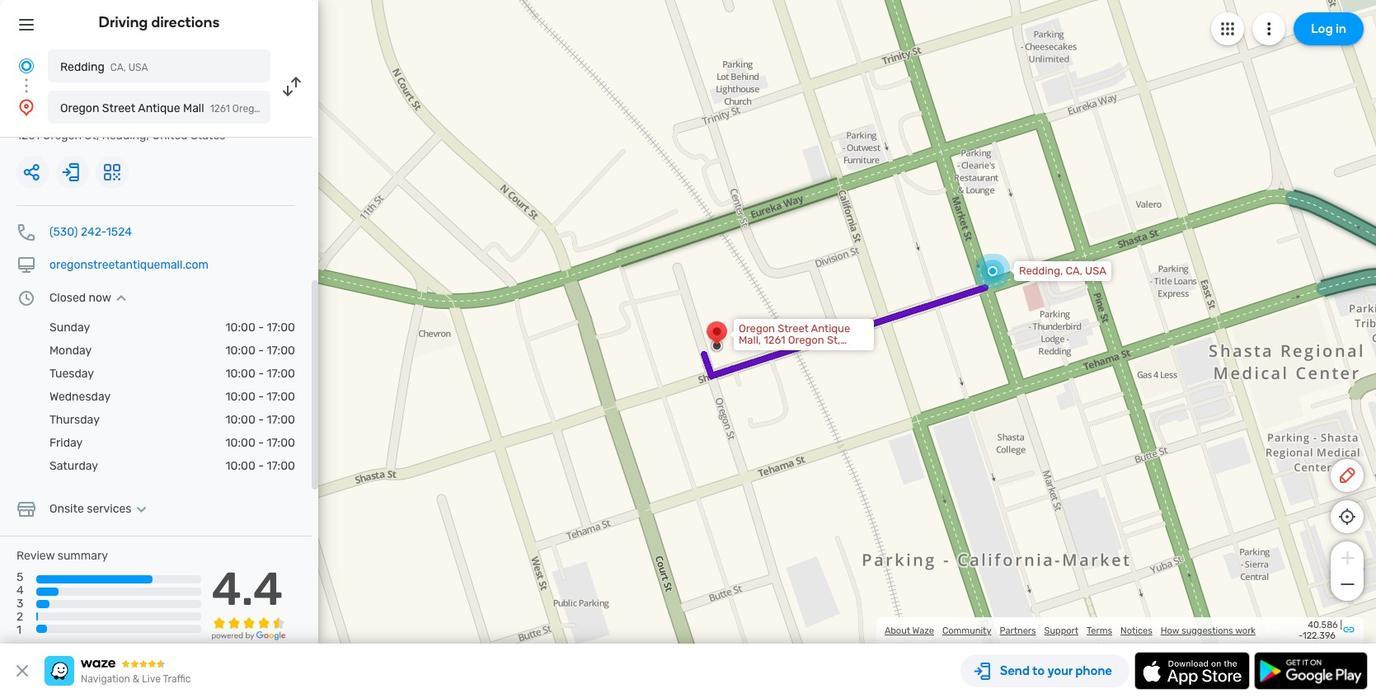 Task type: describe. For each thing, give the bounding box(es) containing it.
- for sunday
[[258, 321, 264, 335]]

1261 inside oregon street antique mall, 1261 oregon st, redding, united states
[[764, 334, 786, 346]]

- for wednesday
[[258, 390, 264, 404]]

closed now
[[49, 291, 111, 305]]

10:00 - 17:00 for friday
[[226, 436, 295, 450]]

wednesday
[[49, 390, 111, 404]]

- for friday
[[258, 436, 264, 450]]

review summary
[[16, 549, 108, 563]]

chevron down image
[[131, 503, 151, 516]]

work
[[1236, 626, 1256, 636]]

17:00 for tuesday
[[267, 367, 295, 381]]

oregonstreetantiquemall.com link
[[49, 258, 209, 272]]

redding, inside oregon street antique mall, 1261 oregon st, redding, united states
[[739, 346, 783, 358]]

0 horizontal spatial united
[[152, 129, 188, 143]]

10:00 - 17:00 for thursday
[[226, 413, 295, 427]]

10:00 - 17:00 for tuesday
[[226, 367, 295, 381]]

st, inside oregon street antique mall, 1261 oregon st, redding, united states
[[827, 334, 841, 346]]

17:00 for wednesday
[[267, 390, 295, 404]]

10:00 for thursday
[[226, 413, 256, 427]]

oregon street antique mall button
[[48, 91, 271, 124]]

10:00 - 17:00 for monday
[[226, 344, 295, 358]]

&
[[133, 674, 140, 685]]

summary
[[58, 549, 108, 563]]

saturday
[[49, 459, 98, 473]]

17:00 for friday
[[267, 436, 295, 450]]

17:00 for saturday
[[267, 459, 295, 473]]

navigation & live traffic
[[81, 674, 191, 685]]

redding ca, usa
[[60, 60, 148, 74]]

(530) 242-1524
[[49, 225, 132, 239]]

10:00 for monday
[[226, 344, 256, 358]]

partners link
[[1000, 626, 1036, 636]]

1261 oregon st, redding, united states
[[16, 129, 226, 143]]

10:00 for tuesday
[[226, 367, 256, 381]]

street for mall,
[[778, 322, 809, 335]]

10:00 for sunday
[[226, 321, 256, 335]]

support
[[1045, 626, 1079, 636]]

- inside 40.586 | -122.396
[[1299, 631, 1303, 642]]

antique for oregon street antique mall
[[138, 101, 180, 115]]

242-
[[81, 225, 106, 239]]

zoom in image
[[1337, 548, 1358, 568]]

about waze link
[[885, 626, 934, 636]]

chevron up image
[[111, 292, 131, 305]]

mall,
[[739, 334, 761, 346]]

notices
[[1121, 626, 1153, 636]]

driving directions
[[99, 13, 220, 31]]

onsite services button
[[49, 502, 151, 516]]

zoom out image
[[1337, 575, 1358, 595]]

united inside oregon street antique mall, 1261 oregon st, redding, united states
[[785, 346, 819, 358]]

- for thursday
[[258, 413, 264, 427]]

ca, for redding
[[110, 62, 126, 73]]

2
[[16, 611, 23, 625]]

4.4
[[212, 563, 283, 617]]

1 vertical spatial redding,
[[1019, 265, 1063, 277]]

pencil image
[[1338, 466, 1358, 486]]

services
[[87, 502, 131, 516]]

review
[[16, 549, 55, 563]]

40.586
[[1308, 620, 1338, 631]]

directions
[[151, 13, 220, 31]]

onsite
[[49, 502, 84, 516]]

closed
[[49, 291, 86, 305]]

current location image
[[16, 56, 36, 76]]

10:00 - 17:00 for sunday
[[226, 321, 295, 335]]

partners
[[1000, 626, 1036, 636]]

tuesday
[[49, 367, 94, 381]]

1524
[[106, 225, 132, 239]]

how
[[1161, 626, 1180, 636]]



Task type: vqa. For each thing, say whether or not it's contained in the screenshot.
the right the CA,
yes



Task type: locate. For each thing, give the bounding box(es) containing it.
10:00 - 17:00 for wednesday
[[226, 390, 295, 404]]

traffic
[[163, 674, 191, 685]]

1 horizontal spatial street
[[778, 322, 809, 335]]

1 17:00 from the top
[[267, 321, 295, 335]]

0 vertical spatial antique
[[138, 101, 180, 115]]

1 horizontal spatial usa
[[1085, 265, 1107, 277]]

antique left 'mall'
[[138, 101, 180, 115]]

closed now button
[[49, 291, 131, 305]]

10:00 for saturday
[[226, 459, 256, 473]]

7 17:00 from the top
[[267, 459, 295, 473]]

- for tuesday
[[258, 367, 264, 381]]

united
[[152, 129, 188, 143], [785, 346, 819, 358]]

1 horizontal spatial united
[[785, 346, 819, 358]]

2 10:00 - 17:00 from the top
[[226, 344, 295, 358]]

terms
[[1087, 626, 1113, 636]]

1 horizontal spatial ca,
[[1066, 265, 1083, 277]]

1 10:00 - 17:00 from the top
[[226, 321, 295, 335]]

thursday
[[49, 413, 100, 427]]

10:00 for wednesday
[[226, 390, 256, 404]]

antique
[[138, 101, 180, 115], [811, 322, 850, 335]]

clock image
[[16, 289, 36, 308]]

17:00 for monday
[[267, 344, 295, 358]]

st,
[[85, 129, 99, 143], [827, 334, 841, 346]]

4 10:00 from the top
[[226, 390, 256, 404]]

3 17:00 from the top
[[267, 367, 295, 381]]

5
[[16, 571, 23, 585]]

0 vertical spatial st,
[[85, 129, 99, 143]]

1 vertical spatial ca,
[[1066, 265, 1083, 277]]

1 vertical spatial st,
[[827, 334, 841, 346]]

10:00 - 17:00
[[226, 321, 295, 335], [226, 344, 295, 358], [226, 367, 295, 381], [226, 390, 295, 404], [226, 413, 295, 427], [226, 436, 295, 450], [226, 459, 295, 473]]

(530)
[[49, 225, 78, 239]]

3 10:00 - 17:00 from the top
[[226, 367, 295, 381]]

6 10:00 - 17:00 from the top
[[226, 436, 295, 450]]

antique right mall,
[[811, 322, 850, 335]]

- for saturday
[[258, 459, 264, 473]]

usa for redding
[[128, 62, 148, 73]]

4 10:00 - 17:00 from the top
[[226, 390, 295, 404]]

1
[[16, 624, 21, 638]]

how suggestions work link
[[1161, 626, 1256, 636]]

now
[[89, 291, 111, 305]]

oregonstreetantiquemall.com
[[49, 258, 209, 272]]

3
[[16, 597, 23, 611]]

redding, ca, usa
[[1019, 265, 1107, 277]]

states
[[191, 129, 226, 143], [821, 346, 854, 358]]

1 horizontal spatial st,
[[827, 334, 841, 346]]

street
[[102, 101, 136, 115], [778, 322, 809, 335]]

1261
[[16, 129, 40, 143], [764, 334, 786, 346]]

1 vertical spatial 1261
[[764, 334, 786, 346]]

5 10:00 - 17:00 from the top
[[226, 413, 295, 427]]

oregon
[[60, 101, 99, 115], [43, 129, 82, 143], [739, 322, 775, 335], [788, 334, 825, 346]]

122.396
[[1303, 631, 1336, 642]]

united right mall,
[[785, 346, 819, 358]]

3 10:00 from the top
[[226, 367, 256, 381]]

7 10:00 from the top
[[226, 459, 256, 473]]

terms link
[[1087, 626, 1113, 636]]

live
[[142, 674, 161, 685]]

1261 down location image
[[16, 129, 40, 143]]

navigation
[[81, 674, 130, 685]]

call image
[[16, 223, 36, 242]]

6 17:00 from the top
[[267, 436, 295, 450]]

street inside oregon street antique mall, 1261 oregon st, redding, united states
[[778, 322, 809, 335]]

redding,
[[102, 129, 149, 143], [1019, 265, 1063, 277], [739, 346, 783, 358]]

street for mall
[[102, 101, 136, 115]]

10:00
[[226, 321, 256, 335], [226, 344, 256, 358], [226, 367, 256, 381], [226, 390, 256, 404], [226, 413, 256, 427], [226, 436, 256, 450], [226, 459, 256, 473]]

2 10:00 from the top
[[226, 344, 256, 358]]

0 horizontal spatial st,
[[85, 129, 99, 143]]

antique inside oregon street antique mall, 1261 oregon st, redding, united states
[[811, 322, 850, 335]]

onsite services
[[49, 502, 131, 516]]

5 4 3 2 1
[[16, 571, 24, 638]]

store image
[[16, 500, 36, 520]]

2 horizontal spatial redding,
[[1019, 265, 1063, 277]]

|
[[1341, 620, 1343, 631]]

5 17:00 from the top
[[267, 413, 295, 427]]

oregon street antique mall
[[60, 101, 204, 115]]

usa inside the redding ca, usa
[[128, 62, 148, 73]]

street right mall,
[[778, 322, 809, 335]]

about waze community partners support terms notices how suggestions work
[[885, 626, 1256, 636]]

x image
[[12, 661, 32, 681]]

antique inside button
[[138, 101, 180, 115]]

1 vertical spatial antique
[[811, 322, 850, 335]]

7 10:00 - 17:00 from the top
[[226, 459, 295, 473]]

0 vertical spatial united
[[152, 129, 188, 143]]

1 vertical spatial united
[[785, 346, 819, 358]]

0 horizontal spatial ca,
[[110, 62, 126, 73]]

ca,
[[110, 62, 126, 73], [1066, 265, 1083, 277]]

community
[[943, 626, 992, 636]]

street inside button
[[102, 101, 136, 115]]

usa for redding,
[[1085, 265, 1107, 277]]

- for monday
[[258, 344, 264, 358]]

6 10:00 from the top
[[226, 436, 256, 450]]

0 vertical spatial usa
[[128, 62, 148, 73]]

friday
[[49, 436, 83, 450]]

mall
[[183, 101, 204, 115]]

1 horizontal spatial 1261
[[764, 334, 786, 346]]

link image
[[1343, 623, 1356, 636]]

4
[[16, 584, 24, 598]]

(530) 242-1524 link
[[49, 225, 132, 239]]

0 vertical spatial 1261
[[16, 129, 40, 143]]

support link
[[1045, 626, 1079, 636]]

ca, inside the redding ca, usa
[[110, 62, 126, 73]]

about
[[885, 626, 911, 636]]

sunday
[[49, 321, 90, 335]]

0 vertical spatial street
[[102, 101, 136, 115]]

0 horizontal spatial 1261
[[16, 129, 40, 143]]

1 vertical spatial street
[[778, 322, 809, 335]]

-
[[258, 321, 264, 335], [258, 344, 264, 358], [258, 367, 264, 381], [258, 390, 264, 404], [258, 413, 264, 427], [258, 436, 264, 450], [258, 459, 264, 473], [1299, 631, 1303, 642]]

notices link
[[1121, 626, 1153, 636]]

1 horizontal spatial redding,
[[739, 346, 783, 358]]

antique for oregon street antique mall, 1261 oregon st, redding, united states
[[811, 322, 850, 335]]

10:00 - 17:00 for saturday
[[226, 459, 295, 473]]

2 17:00 from the top
[[267, 344, 295, 358]]

17:00 for sunday
[[267, 321, 295, 335]]

0 vertical spatial states
[[191, 129, 226, 143]]

usa
[[128, 62, 148, 73], [1085, 265, 1107, 277]]

ca, for redding,
[[1066, 265, 1083, 277]]

1 horizontal spatial states
[[821, 346, 854, 358]]

waze
[[913, 626, 934, 636]]

17:00
[[267, 321, 295, 335], [267, 344, 295, 358], [267, 367, 295, 381], [267, 390, 295, 404], [267, 413, 295, 427], [267, 436, 295, 450], [267, 459, 295, 473]]

4 17:00 from the top
[[267, 390, 295, 404]]

1 horizontal spatial antique
[[811, 322, 850, 335]]

oregon street antique mall, 1261 oregon st, redding, united states
[[739, 322, 854, 358]]

0 vertical spatial redding,
[[102, 129, 149, 143]]

10:00 for friday
[[226, 436, 256, 450]]

0 vertical spatial ca,
[[110, 62, 126, 73]]

community link
[[943, 626, 992, 636]]

location image
[[16, 97, 36, 117]]

1261 right mall,
[[764, 334, 786, 346]]

0 horizontal spatial antique
[[138, 101, 180, 115]]

states inside oregon street antique mall, 1261 oregon st, redding, united states
[[821, 346, 854, 358]]

17:00 for thursday
[[267, 413, 295, 427]]

0 horizontal spatial states
[[191, 129, 226, 143]]

oregon inside button
[[60, 101, 99, 115]]

5 10:00 from the top
[[226, 413, 256, 427]]

monday
[[49, 344, 92, 358]]

street up 1261 oregon st, redding, united states
[[102, 101, 136, 115]]

suggestions
[[1182, 626, 1234, 636]]

0 horizontal spatial redding,
[[102, 129, 149, 143]]

1 10:00 from the top
[[226, 321, 256, 335]]

united down oregon street antique mall button
[[152, 129, 188, 143]]

0 horizontal spatial street
[[102, 101, 136, 115]]

1 vertical spatial states
[[821, 346, 854, 358]]

40.586 | -122.396
[[1299, 620, 1343, 642]]

0 horizontal spatial usa
[[128, 62, 148, 73]]

redding
[[60, 60, 105, 74]]

computer image
[[16, 256, 36, 275]]

2 vertical spatial redding,
[[739, 346, 783, 358]]

1 vertical spatial usa
[[1085, 265, 1107, 277]]

driving
[[99, 13, 148, 31]]



